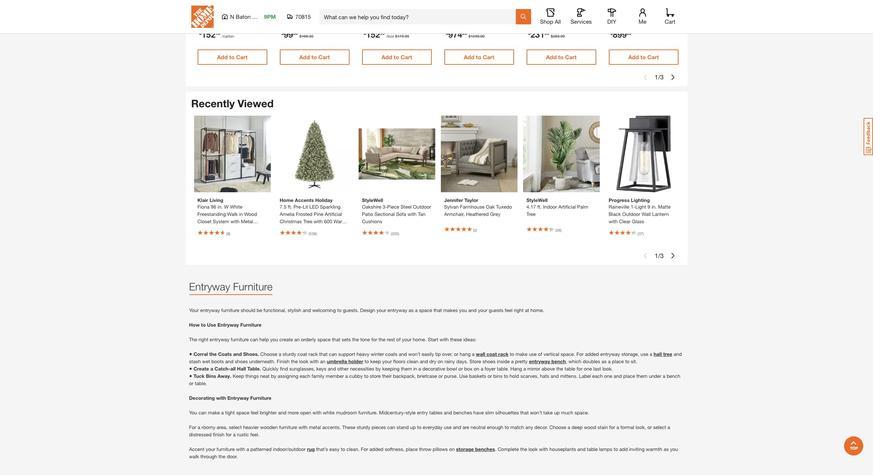 Task type: describe. For each thing, give the bounding box(es) containing it.
your inside umbrella holder to keep your floors clean and dry on rainy days. store shoes inside a pretty entryway bench , which doubles as a place to sit. ● create a catch-all hall table. quickly find sunglasses, keys and other necessities by keeping them in a decorative bowl or box on a foyer table. hang a mirror above the table for one last look. ● tuck bins away.
[[383, 359, 392, 365]]

and right stylish
[[303, 308, 311, 314]]

and inside . complete the look with houseplants and table lamps to add inviting warmth as you walk through the door.
[[578, 447, 586, 453]]

1 horizontal spatial for
[[361, 447, 368, 453]]

look,
[[636, 425, 647, 431]]

n
[[230, 13, 234, 20]]

a down pretty
[[524, 366, 526, 372]]

and right tree
[[674, 352, 682, 358]]

n baton rouge
[[230, 13, 269, 20]]

box
[[465, 366, 473, 372]]

backpack,
[[393, 374, 416, 380]]

0 horizontal spatial an
[[295, 337, 300, 343]]

1 up 30
[[310, 15, 312, 20]]

and stash wet boots and shoes underneath. finish the look with an
[[189, 352, 682, 365]]

services button
[[570, 8, 593, 25]]

these
[[450, 337, 462, 343]]

. inside $ 152 99 /box $ 179 . 99
[[404, 34, 405, 38]]

table inside umbrella holder to keep your floors clean and dry on rainy days. store shoes inside a pretty entryway bench , which doubles as a place to sit. ● create a catch-all hall table. quickly find sunglasses, keys and other necessities by keeping them in a decorative bowl or box on a foyer table. hang a mirror above the table for one last look. ● tuck bins away.
[[565, 366, 576, 372]]

2 horizontal spatial for
[[577, 352, 584, 358]]

next slide image
[[671, 253, 676, 259]]

and right makes at bottom right
[[469, 308, 477, 314]]

1 vertical spatial on
[[474, 366, 480, 372]]

benches for storage
[[476, 447, 495, 453]]

0 vertical spatial of
[[397, 337, 401, 343]]

a down other
[[345, 374, 348, 380]]

rug
[[307, 447, 315, 453]]

lighting
[[631, 198, 650, 203]]

1 horizontal spatial won't
[[530, 410, 542, 416]]

last
[[594, 366, 601, 372]]

for right stain
[[610, 425, 616, 431]]

store
[[470, 359, 482, 365]]

hold
[[510, 374, 519, 380]]

to down '289'
[[559, 54, 564, 60]]

steel
[[401, 204, 412, 210]]

2 vertical spatial place
[[406, 447, 418, 453]]

them inside umbrella holder to keep your floors clean and dry on rainy days. store shoes inside a pretty entryway bench , which doubles as a place to sit. ● create a catch-all hall table. quickly find sunglasses, keys and other necessities by keeping them in a decorative bowl or box on a foyer table. hang a mirror above the table for one last look. ● tuck bins away.
[[401, 366, 412, 372]]

to down necessities
[[364, 374, 369, 380]]

00 for 899
[[627, 31, 632, 36]]

by inside umbrella holder to keep your floors clean and dry on rainy days. store shoes inside a pretty entryway bench , which doubles as a place to sit. ● create a catch-all hall table. quickly find sunglasses, keys and other necessities by keeping them in a decorative bowl or box on a foyer table. hang a mirror above the table for one last look. ● tuck bins away.
[[376, 366, 381, 372]]

1 vertical spatial home.
[[413, 337, 427, 343]]

( 538 )
[[309, 232, 317, 236]]

and inside for a roomy area, select heavier wooden furniture with metal accents. these sturdy pieces can stand up to everyday use and are neutral enough to match any decor. choose a deep wood stain for a formal look, or select a distressed finish for a rustic feel.
[[453, 425, 462, 431]]

a up distressed
[[198, 425, 200, 431]]

a left rustic
[[233, 432, 236, 438]]

furniture up door.
[[217, 447, 235, 453]]

0 horizontal spatial you
[[270, 337, 278, 343]]

to down 1299
[[476, 54, 482, 60]]

be
[[257, 308, 262, 314]]

living
[[210, 198, 224, 203]]

lamps
[[600, 447, 613, 453]]

1 vertical spatial of
[[538, 352, 543, 358]]

outdoor inside stylewell oakshire 3-piece steel outdoor patio sectional sofa with tan cushions
[[413, 204, 431, 210]]

for inside for a roomy area, select heavier wooden furniture with metal accents. these sturdy pieces can stand up to everyday use and are neutral enough to match any decor. choose a deep wood stain for a formal look, or select a distressed finish for a rustic feel.
[[189, 425, 196, 431]]

can left help
[[250, 337, 258, 343]]

1 left n
[[227, 15, 230, 20]]

the right complete
[[521, 447, 528, 453]]

brighter
[[260, 410, 277, 416]]

1 ● from the top
[[189, 352, 192, 358]]

bins
[[206, 374, 216, 380]]

with inside progress lighting raineville 1-light 9 in. matte black outdoor wall lantern with clear glass
[[609, 219, 618, 225]]

99 left 168
[[284, 30, 293, 39]]

the
[[189, 337, 197, 343]]

in. inside progress lighting raineville 1-light 9 in. matte black outdoor wall lantern with clear glass
[[652, 204, 657, 210]]

0 vertical spatial entryway
[[189, 281, 230, 293]]

tuck
[[194, 374, 205, 380]]

2 add to cart button from the left
[[280, 49, 350, 65]]

place inside umbrella holder to keep your floors clean and dry on rainy days. store shoes inside a pretty entryway bench , which doubles as a place to sit. ● create a catch-all hall table. quickly find sunglasses, keys and other necessities by keeping them in a decorative bowl or box on a foyer table. hang a mirror above the table for one last look. ● tuck bins away.
[[612, 359, 624, 365]]

99 right '289'
[[561, 34, 565, 38]]

to down 179
[[394, 54, 399, 60]]

a right under
[[663, 374, 666, 380]]

furniture up 'how to use entryway furniture'
[[221, 308, 239, 314]]

mirror
[[528, 366, 541, 372]]

a right look,
[[668, 425, 671, 431]]

oakshire 3-piece steel outdoor patio sectional sofa with tan cushions image
[[359, 116, 435, 193]]

1 right this is the first slide icon
[[655, 252, 659, 260]]

a left foyer
[[481, 366, 484, 372]]

with inside for a roomy area, select heavier wooden furniture with metal accents. these sturdy pieces can stand up to everyday use and are neutral enough to match any decor. choose a deep wood stain for a formal look, or select a distressed finish for a rustic feel.
[[299, 425, 308, 431]]

2 vertical spatial furniture
[[250, 396, 272, 402]]

guests
[[489, 308, 504, 314]]

under
[[649, 374, 662, 380]]

entryway right your
[[200, 308, 220, 314]]

1 horizontal spatial make
[[516, 352, 528, 358]]

table. inside keep things neat by assigning each family member a cubby to store their backpack, briefcase or purse. use baskets or bins to hold scarves, hats and mittens. label each one and place them under a bench or table.
[[195, 381, 207, 387]]

8
[[227, 232, 230, 236]]

the inside umbrella holder to keep your floors clean and dry on rainy days. store shoes inside a pretty entryway bench , which doubles as a place to sit. ● create a catch-all hall table. quickly find sunglasses, keys and other necessities by keeping them in a decorative bowl or box on a foyer table. hang a mirror above the table for one last look. ● tuck bins away.
[[557, 366, 564, 372]]

clean
[[407, 359, 419, 365]]

ft. inside home accents holiday 7.5 ft. pre-lit led sparkling amelia frosted pine artificial christmas tree with 600 warm white micro fairy lights
[[288, 204, 292, 210]]

a up look.
[[608, 359, 611, 365]]

open
[[300, 410, 311, 416]]

$ inside $ 899 00
[[611, 31, 613, 36]]

with up door.
[[236, 447, 245, 453]]

37
[[639, 232, 643, 236]]

a left makes at bottom right
[[415, 308, 418, 314]]

other
[[338, 366, 349, 372]]

over,
[[443, 352, 453, 358]]

and up member
[[328, 366, 336, 372]]

or right over,
[[454, 352, 459, 358]]

stylewell for 4.17
[[527, 198, 548, 203]]

amelia
[[280, 211, 295, 217]]

to left everyday
[[417, 425, 422, 431]]

99 left /box
[[380, 31, 385, 36]]

accent
[[189, 447, 205, 453]]

up inside for a roomy area, select heavier wooden furniture with metal accents. these sturdy pieces can stand up to everyday use and are neutral enough to match any decor. choose a deep wood stain for a formal look, or select a distressed finish for a rustic feel.
[[410, 425, 416, 431]]

6 add to cart button from the left
[[609, 49, 679, 65]]

a down clean
[[419, 366, 421, 372]]

or down decorative
[[439, 374, 443, 380]]

to down /carton at the left top
[[229, 54, 235, 60]]

a up "finish"
[[279, 352, 281, 358]]

$ 152 18 /carton
[[199, 30, 234, 39]]

2 each from the left
[[593, 374, 603, 380]]

and down above
[[551, 374, 559, 380]]

the home depot logo image
[[191, 6, 214, 28]]

bins
[[494, 374, 503, 380]]

the left door.
[[219, 454, 226, 460]]

1 vertical spatial furniture
[[240, 322, 262, 328]]

a left wall in the right of the page
[[472, 352, 475, 358]]

1 horizontal spatial on
[[449, 447, 455, 453]]

underneath.
[[249, 359, 276, 365]]

klair
[[198, 198, 208, 203]]

1 horizontal spatial up
[[554, 410, 560, 416]]

farmhouse
[[460, 204, 485, 210]]

heathered
[[466, 211, 489, 217]]

much
[[561, 410, 574, 416]]

home accents holiday 7.5 ft. pre-lit led sparkling amelia frosted pine artificial christmas tree with 600 warm white micro fairy lights
[[280, 198, 347, 232]]

are
[[463, 425, 470, 431]]

jennifer
[[445, 198, 463, 203]]

for right 'tone'
[[372, 337, 378, 343]]

( 4 )
[[391, 18, 395, 23]]

dry
[[430, 359, 437, 365]]

0 vertical spatial space.
[[561, 352, 576, 358]]

fiona
[[198, 204, 210, 210]]

or inside umbrella holder to keep your floors clean and dry on rainy days. store shoes inside a pretty entryway bench , which doubles as a place to sit. ● create a catch-all hall table. quickly find sunglasses, keys and other necessities by keeping them in a decorative bowl or box on a foyer table. hang a mirror above the table for one last look. ● tuck bins away.
[[459, 366, 463, 372]]

to left sit.
[[626, 359, 630, 365]]

the left rest
[[379, 337, 386, 343]]

tone
[[361, 337, 370, 343]]

bench inside keep things neat by assigning each family member a cubby to store their backpack, briefcase or purse. use baskets or bins to hold scarves, hats and mittens. label each one and place them under a bench or table.
[[667, 374, 681, 380]]

2
[[474, 228, 477, 233]]

your up through
[[206, 447, 215, 453]]

tree inside stylewell 4.17 ft. indoor artificial palm tree
[[527, 211, 536, 217]]

1 ( 1 ) from the left
[[227, 15, 231, 20]]

a left patterned
[[247, 447, 249, 453]]

use inside keep things neat by assigning each family member a cubby to store their backpack, briefcase or purse. use baskets or bins to hold scarves, hats and mittens. label each one and place them under a bench or table.
[[460, 374, 468, 380]]

stain
[[598, 425, 608, 431]]

0 horizontal spatial won't
[[409, 352, 421, 358]]

start
[[428, 337, 439, 343]]

tree
[[664, 352, 673, 358]]

cushions
[[362, 219, 383, 225]]

a left the hall
[[650, 352, 653, 358]]

1 select from the left
[[229, 425, 242, 431]]

with right open
[[313, 410, 322, 416]]

frosted
[[296, 211, 313, 217]]

289
[[553, 34, 560, 38]]

add to cart for $ 152 18 /carton
[[217, 54, 248, 60]]

can right you
[[199, 410, 207, 416]]

or down foyer
[[488, 374, 492, 380]]

to right how
[[201, 322, 206, 328]]

easy
[[330, 447, 340, 453]]

and right the tables
[[444, 410, 452, 416]]

$ 899 00
[[611, 30, 632, 39]]

0 vertical spatial home.
[[531, 308, 545, 314]]

foyer
[[485, 366, 496, 372]]

outdoor inside progress lighting raineville 1-light 9 in. matte black outdoor wall lantern with clear glass
[[623, 211, 641, 217]]

with inside and stash wet boots and shoes underneath. finish the look with an
[[310, 359, 319, 365]]

warmth
[[646, 447, 663, 453]]

sylvan farmhouse oak tuxedo armchair, heathered grey image
[[441, 116, 518, 193]]

furniture inside for a roomy area, select heavier wooden furniture with metal accents. these sturdy pieces can stand up to everyday use and are neutral enough to match any decor. choose a deep wood stain for a formal look, or select a distressed finish for a rustic feel.
[[279, 425, 297, 431]]

your right rest
[[402, 337, 412, 343]]

lantern
[[653, 211, 669, 217]]

0 horizontal spatial as
[[409, 308, 414, 314]]

wood
[[584, 425, 597, 431]]

152 for $ 152 99 /box $ 179 . 99
[[366, 30, 380, 39]]

stylish
[[288, 308, 302, 314]]

or inside for a roomy area, select heavier wooden furniture with metal accents. these sturdy pieces can stand up to everyday use and are neutral enough to match any decor. choose a deep wood stain for a formal look, or select a distressed finish for a rustic feel.
[[648, 425, 652, 431]]

in inside umbrella holder to keep your floors clean and dry on rainy days. store shoes inside a pretty entryway bench , which doubles as a place to sit. ● create a catch-all hall table. quickly find sunglasses, keys and other necessities by keeping them in a decorative bowl or box on a foyer table. hang a mirror above the table for one last look. ● tuck bins away.
[[414, 366, 417, 372]]

distressed
[[189, 432, 212, 438]]

feedback link image
[[864, 118, 874, 156]]

to right easy
[[341, 447, 345, 453]]

one inside umbrella holder to keep your floors clean and dry on rainy days. store shoes inside a pretty entryway bench , which doubles as a place to sit. ● create a catch-all hall table. quickly find sunglasses, keys and other necessities by keeping them in a decorative bowl or box on a foyer table. hang a mirror above the table for one last look. ● tuck bins away.
[[584, 366, 592, 372]]

1 / 3 for next slide icon on the right top
[[655, 73, 664, 81]]

to down heavy
[[365, 359, 369, 365]]

70815
[[296, 13, 311, 20]]

your right design
[[377, 308, 386, 314]]

/ for this is the first slide image
[[659, 73, 661, 81]]

with right start
[[440, 337, 449, 343]]

231
[[531, 30, 545, 39]]

that left makes at bottom right
[[434, 308, 442, 314]]

to left match
[[505, 425, 509, 431]]

0 vertical spatial use
[[207, 322, 216, 328]]

functional,
[[264, 308, 286, 314]]

can up umbrella
[[329, 352, 337, 358]]

2 rack from the left
[[499, 352, 509, 358]]

and up floors
[[399, 352, 407, 358]]

( 2 )
[[473, 228, 477, 233]]

wall
[[642, 211, 651, 217]]

. complete the look with houseplants and table lamps to add inviting warmth as you walk through the door.
[[189, 447, 679, 460]]

to left guests.
[[337, 308, 342, 314]]

bowl
[[447, 366, 457, 372]]

0 horizontal spatial on
[[438, 359, 444, 365]]

( 123 )
[[638, 14, 646, 19]]

add for $ 152 99 /box $ 179 . 99
[[382, 54, 392, 60]]

the right entryway furniture can help you create an orderly space that sets the tone for the rest of your home. start with these ideas:
[[189, 337, 478, 343]]

0 horizontal spatial right
[[199, 337, 208, 343]]

0 vertical spatial furniture
[[233, 281, 273, 293]]

days.
[[457, 359, 468, 365]]

rouge
[[252, 13, 269, 20]]

3-
[[383, 204, 387, 210]]

me button
[[632, 8, 654, 25]]

with up tight
[[216, 396, 226, 402]]

and up all
[[225, 359, 234, 365]]

1 horizontal spatial right
[[514, 308, 524, 314]]

1 vertical spatial space.
[[575, 410, 590, 416]]

99 right 179
[[405, 34, 409, 38]]

in inside klair living fiona 96 in. w white freestanding walk in wood closet system with metal frame
[[239, 211, 243, 217]]

179
[[398, 34, 404, 38]]

hang
[[511, 366, 522, 372]]

design
[[360, 308, 376, 314]]

1 horizontal spatial use
[[529, 352, 537, 358]]

look inside and stash wet boots and shoes underneath. finish the look with an
[[299, 359, 309, 365]]

formal
[[621, 425, 635, 431]]

as inside . complete the look with houseplants and table lamps to add inviting warmth as you walk through the door.
[[664, 447, 669, 453]]

white inside home accents holiday 7.5 ft. pre-lit led sparkling amelia frosted pine artificial christmas tree with 600 warm white micro fairy lights
[[280, 226, 292, 232]]

0 horizontal spatial make
[[208, 410, 220, 416]]

corral
[[194, 352, 208, 358]]

entry
[[417, 410, 428, 416]]

for down the area,
[[226, 432, 232, 438]]

this is the first slide image
[[643, 253, 649, 259]]

2 horizontal spatial space
[[419, 308, 432, 314]]

shoes inside umbrella holder to keep your floors clean and dry on rainy days. store shoes inside a pretty entryway bench , which doubles as a place to sit. ● create a catch-all hall table. quickly find sunglasses, keys and other necessities by keeping them in a decorative bowl or box on a foyer table. hang a mirror above the table for one last look. ● tuck bins away.
[[483, 359, 496, 365]]

as inside umbrella holder to keep your floors clean and dry on rainy days. store shoes inside a pretty entryway bench , which doubles as a place to sit. ● create a catch-all hall table. quickly find sunglasses, keys and other necessities by keeping them in a decorative bowl or box on a foyer table. hang a mirror above the table for one last look. ● tuck bins away.
[[602, 359, 607, 365]]

inviting
[[630, 447, 645, 453]]

1 horizontal spatial you
[[459, 308, 467, 314]]

the up boots
[[209, 352, 217, 358]]

add for $ 152 18 /carton
[[217, 54, 228, 60]]

a up bins
[[211, 366, 213, 372]]

that up any
[[521, 410, 529, 416]]

add to cart for $ 152 99 /box $ 179 . 99
[[382, 54, 412, 60]]

floors
[[394, 359, 406, 365]]

find
[[280, 366, 288, 372]]

to inside . complete the look with houseplants and table lamps to add inviting warmth as you walk through the door.
[[614, 447, 618, 453]]

. for 231
[[560, 34, 561, 38]]

0 horizontal spatial space
[[236, 410, 250, 416]]

one inside keep things neat by assigning each family member a cubby to store their backpack, briefcase or purse. use baskets or bins to hold scarves, hats and mittens. label each one and place them under a bench or table.
[[605, 374, 613, 380]]

to down 30
[[312, 54, 317, 60]]

9pm
[[264, 13, 276, 20]]

entryway up coats
[[210, 337, 230, 343]]

shoes.
[[243, 352, 259, 358]]

add for $ 231 99 $ 289 . 99
[[546, 54, 557, 60]]

a up hang
[[511, 359, 514, 365]]



Task type: locate. For each thing, give the bounding box(es) containing it.
bench inside umbrella holder to keep your floors clean and dry on rainy days. store shoes inside a pretty entryway bench , which doubles as a place to sit. ● create a catch-all hall table. quickly find sunglasses, keys and other necessities by keeping them in a decorative bowl or box on a foyer table. hang a mirror above the table for one last look. ● tuck bins away.
[[552, 359, 566, 365]]

artificial down sparkling
[[325, 211, 342, 217]]

that up keys
[[319, 352, 328, 358]]

1 vertical spatial bench
[[667, 374, 681, 380]]

1 horizontal spatial feel
[[505, 308, 513, 314]]

1 horizontal spatial table
[[587, 447, 598, 453]]

0 vertical spatial ●
[[189, 352, 192, 358]]

use right how
[[207, 322, 216, 328]]

fiona 96 in. w white freestanding walk in wood closet system with metal frame image
[[194, 116, 271, 193]]

in. right 9
[[652, 204, 657, 210]]

1 horizontal spatial outdoor
[[623, 211, 641, 217]]

5 add from the left
[[546, 54, 557, 60]]

your
[[189, 308, 199, 314]]

. inside $ 231 99 $ 289 . 99
[[560, 34, 561, 38]]

all
[[231, 366, 236, 372]]

1 horizontal spatial shoes
[[483, 359, 496, 365]]

and down easily
[[420, 359, 428, 365]]

add to cart button for $ 974 25 $ 1299 . 00
[[445, 49, 514, 65]]

entryway up look.
[[601, 352, 621, 358]]

1 each from the left
[[300, 374, 310, 380]]

2 add from the left
[[299, 54, 310, 60]]

1 / from the top
[[659, 73, 661, 81]]

2 ● from the top
[[189, 366, 192, 372]]

add down '289'
[[546, 54, 557, 60]]

frame
[[198, 226, 211, 232]]

1 horizontal spatial select
[[654, 425, 667, 431]]

4 add from the left
[[464, 54, 475, 60]]

with inside stylewell oakshire 3-piece steel outdoor patio sectional sofa with tan cushions
[[408, 211, 417, 217]]

and right coats
[[233, 352, 242, 358]]

furniture down more
[[279, 425, 297, 431]]

artificial inside stylewell 4.17 ft. indoor artificial palm tree
[[559, 204, 576, 210]]

1 vertical spatial benches
[[476, 447, 495, 453]]

1 right this is the first slide image
[[655, 73, 659, 81]]

1 vertical spatial an
[[320, 359, 326, 365]]

right left at
[[514, 308, 524, 314]]

up right stand at the left bottom of page
[[410, 425, 416, 431]]

with inside home accents holiday 7.5 ft. pre-lit led sparkling amelia frosted pine artificial christmas tree with 600 warm white micro fairy lights
[[314, 219, 323, 225]]

an
[[295, 337, 300, 343], [320, 359, 326, 365]]

3 add to cart from the left
[[382, 54, 412, 60]]

for right clean.
[[361, 447, 368, 453]]

storage benches link
[[456, 447, 495, 453]]

/box
[[387, 34, 394, 38]]

00 inside $ 899 00
[[627, 31, 632, 36]]

4 add to cart from the left
[[464, 54, 495, 60]]

1 1 / 3 from the top
[[655, 73, 664, 81]]

black
[[609, 211, 621, 217]]

add to cart button for $ 152 99 /box $ 179 . 99
[[362, 49, 432, 65]]

. inside . complete the look with houseplants and table lamps to add inviting warmth as you walk through the door.
[[495, 447, 497, 453]]

in. inside klair living fiona 96 in. w white freestanding walk in wood closet system with metal frame
[[218, 204, 223, 210]]

3 add from the left
[[382, 54, 392, 60]]

sturdy inside for a roomy area, select heavier wooden furniture with metal accents. these sturdy pieces can stand up to everyday use and are neutral enough to match any decor. choose a deep wood stain for a formal look, or select a distressed finish for a rustic feel.
[[357, 425, 371, 431]]

accent your furniture with a patterned indoor/outdoor rug that's easy to clean. for added softness, place throw pillows on storage benches
[[189, 447, 495, 453]]

you inside . complete the look with houseplants and table lamps to add inviting warmth as you walk through the door.
[[671, 447, 679, 453]]

place down sit.
[[624, 374, 636, 380]]

table. inside umbrella holder to keep your floors clean and dry on rainy days. store shoes inside a pretty entryway bench , which doubles as a place to sit. ● create a catch-all hall table. quickly find sunglasses, keys and other necessities by keeping them in a decorative bowl or box on a foyer table. hang a mirror above the table for one last look. ● tuck bins away.
[[497, 366, 509, 372]]

recently viewed
[[191, 97, 274, 110]]

and down storage,
[[614, 374, 622, 380]]

with down black
[[609, 219, 618, 225]]

/ left next slide image
[[659, 252, 661, 260]]

0 horizontal spatial stylewell
[[362, 198, 383, 203]]

you
[[189, 410, 197, 416]]

assigning
[[278, 374, 299, 380]]

artificial inside home accents holiday 7.5 ft. pre-lit led sparkling amelia frosted pine artificial christmas tree with 600 warm white micro fairy lights
[[325, 211, 342, 217]]

1 horizontal spatial space
[[318, 337, 331, 343]]

right
[[514, 308, 524, 314], [199, 337, 208, 343]]

0 vertical spatial sturdy
[[283, 352, 296, 358]]

2 vertical spatial for
[[361, 447, 368, 453]]

as
[[409, 308, 414, 314], [602, 359, 607, 365], [664, 447, 669, 453]]

look up sunglasses, on the left
[[299, 359, 309, 365]]

28
[[557, 228, 561, 233]]

that left sets
[[332, 337, 341, 343]]

raineville 1-light 9 in. matte black outdoor wall lantern with clear glass image
[[606, 116, 682, 193]]

things
[[246, 374, 259, 380]]

by down keep
[[376, 366, 381, 372]]

tree down frosted
[[303, 219, 313, 225]]

1 152 from the left
[[202, 30, 216, 39]]

furniture up shoes.
[[231, 337, 249, 343]]

2 vertical spatial as
[[664, 447, 669, 453]]

add to cart button for $ 231 99 $ 289 . 99
[[527, 49, 597, 65]]

coat
[[298, 352, 307, 358], [487, 352, 497, 358]]

benches for and
[[454, 410, 472, 416]]

artificial left palm on the top right of page
[[559, 204, 576, 210]]

00 inside $ 974 25 $ 1299 . 00
[[481, 34, 485, 38]]

70815 button
[[287, 13, 311, 20]]

6 add from the left
[[629, 54, 639, 60]]

. for 974
[[480, 34, 481, 38]]

add to cart button for $ 152 18 /carton
[[198, 49, 267, 65]]

5 add to cart button from the left
[[527, 49, 597, 65]]

briefcase
[[417, 374, 437, 380]]

bench right under
[[667, 374, 681, 380]]

1 in. from the left
[[218, 204, 223, 210]]

1 vertical spatial feel
[[251, 410, 259, 416]]

1 shoes from the left
[[235, 359, 248, 365]]

0 horizontal spatial feel
[[251, 410, 259, 416]]

furniture down should
[[240, 322, 262, 328]]

2 stylewell from the left
[[527, 198, 548, 203]]

table inside . complete the look with houseplants and table lamps to add inviting warmth as you walk through the door.
[[587, 447, 598, 453]]

2 / from the top
[[659, 252, 661, 260]]

0 horizontal spatial benches
[[454, 410, 472, 416]]

6 add to cart from the left
[[629, 54, 659, 60]]

2 select from the left
[[654, 425, 667, 431]]

2 152 from the left
[[366, 30, 380, 39]]

entryway right design
[[388, 308, 408, 314]]

stylewell up 4.17
[[527, 198, 548, 203]]

3 ● from the top
[[189, 374, 192, 380]]

benches
[[454, 410, 472, 416], [476, 447, 495, 453]]

on
[[438, 359, 444, 365], [474, 366, 480, 372], [449, 447, 455, 453]]

warm
[[334, 219, 347, 225]]

shoes up foyer
[[483, 359, 496, 365]]

0 horizontal spatial use
[[444, 425, 452, 431]]

1 vertical spatial table
[[587, 447, 598, 453]]

added left the softness, on the left
[[370, 447, 384, 453]]

white
[[323, 410, 335, 416]]

table. down inside
[[497, 366, 509, 372]]

shoes inside and stash wet boots and shoes underneath. finish the look with an
[[235, 359, 248, 365]]

1 stylewell from the left
[[362, 198, 383, 203]]

choose
[[261, 352, 277, 358], [550, 425, 567, 431]]

finish
[[277, 359, 290, 365]]

use left the hall
[[641, 352, 649, 358]]

0 horizontal spatial ft.
[[288, 204, 292, 210]]

for inside umbrella holder to keep your floors clean and dry on rainy days. store shoes inside a pretty entryway bench , which doubles as a place to sit. ● create a catch-all hall table. quickly find sunglasses, keys and other necessities by keeping them in a decorative bowl or box on a foyer table. hang a mirror above the table for one last look. ● tuck bins away.
[[577, 366, 583, 372]]

me
[[639, 18, 647, 25]]

1 ft. from the left
[[288, 204, 292, 210]]

with
[[408, 211, 417, 217], [231, 219, 240, 225], [314, 219, 323, 225], [609, 219, 618, 225], [440, 337, 449, 343], [310, 359, 319, 365], [216, 396, 226, 402], [313, 410, 322, 416], [299, 425, 308, 431], [236, 447, 245, 453], [539, 447, 549, 453]]

stylewell inside stylewell oakshire 3-piece steel outdoor patio sectional sofa with tan cushions
[[362, 198, 383, 203]]

1 vertical spatial won't
[[530, 410, 542, 416]]

furniture up should
[[233, 281, 273, 293]]

3 add to cart button from the left
[[362, 49, 432, 65]]

1 vertical spatial ●
[[189, 366, 192, 372]]

for up distressed
[[189, 425, 196, 431]]

space. right much
[[575, 410, 590, 416]]

easily
[[422, 352, 434, 358]]

1 / 3 for next slide image
[[655, 252, 664, 260]]

7.5 ft. pre-lit led sparkling amelia frosted pine artificial christmas tree with 600 warm white micro fairy lights image
[[276, 116, 353, 193]]

0 horizontal spatial each
[[300, 374, 310, 380]]

0 horizontal spatial table
[[565, 366, 576, 372]]

choose inside for a roomy area, select heavier wooden furniture with metal accents. these sturdy pieces can stand up to everyday use and are neutral enough to match any decor. choose a deep wood stain for a formal look, or select a distressed finish for a rustic feel.
[[550, 425, 567, 431]]

stylewell inside stylewell 4.17 ft. indoor artificial palm tree
[[527, 198, 548, 203]]

0 horizontal spatial sturdy
[[283, 352, 296, 358]]

sturdy right these
[[357, 425, 371, 431]]

1 horizontal spatial home.
[[531, 308, 545, 314]]

and left more
[[278, 410, 287, 416]]

deep
[[572, 425, 583, 431]]

how
[[189, 322, 200, 328]]

1 vertical spatial as
[[602, 359, 607, 365]]

2 vertical spatial entryway
[[228, 396, 249, 402]]

1 horizontal spatial stylewell
[[527, 198, 548, 203]]

stylewell oakshire 3-piece steel outdoor patio sectional sofa with tan cushions
[[362, 198, 431, 225]]

4.17 ft. indoor artificial palm tree image
[[523, 116, 600, 193]]

shop all button
[[540, 8, 562, 25]]

1 horizontal spatial added
[[585, 352, 599, 358]]

1 vertical spatial tree
[[303, 219, 313, 225]]

can inside for a roomy area, select heavier wooden furniture with metal accents. these sturdy pieces can stand up to everyday use and are neutral enough to match any decor. choose a deep wood stain for a formal look, or select a distressed finish for a rustic feel.
[[388, 425, 396, 431]]

538
[[310, 232, 316, 236]]

finish
[[213, 432, 225, 438]]

for up the which
[[577, 352, 584, 358]]

3 left next slide icon on the right top
[[661, 73, 664, 81]]

lit
[[303, 204, 308, 210]]

stash
[[189, 359, 201, 365]]

/
[[659, 73, 661, 81], [659, 252, 661, 260]]

indoor
[[543, 204, 558, 210]]

1 add to cart button from the left
[[198, 49, 267, 65]]

choose up underneath.
[[261, 352, 277, 358]]

2 vertical spatial ●
[[189, 374, 192, 380]]

0 horizontal spatial home.
[[413, 337, 427, 343]]

add to cart for $ 231 99 $ 289 . 99
[[546, 54, 577, 60]]

clean.
[[347, 447, 360, 453]]

of up entryway bench link
[[538, 352, 543, 358]]

look inside . complete the look with houseplants and table lamps to add inviting warmth as you walk through the door.
[[529, 447, 538, 453]]

1 vertical spatial place
[[624, 374, 636, 380]]

1 rack from the left
[[309, 352, 318, 358]]

make
[[516, 352, 528, 358], [208, 410, 220, 416]]

. right 25
[[480, 34, 481, 38]]

0 vertical spatial table.
[[497, 366, 509, 372]]

by down quickly
[[271, 374, 276, 380]]

hats
[[540, 374, 550, 380]]

18
[[216, 31, 220, 36]]

a left tight
[[221, 410, 224, 416]]

1 vertical spatial you
[[270, 337, 278, 343]]

1 coat from the left
[[298, 352, 307, 358]]

stylewell for oakshire
[[362, 198, 383, 203]]

0 horizontal spatial use
[[207, 322, 216, 328]]

can
[[250, 337, 258, 343], [329, 352, 337, 358], [199, 410, 207, 416], [388, 425, 396, 431]]

decor.
[[535, 425, 548, 431]]

. inside $ 99 00 $ 168 . 30
[[308, 34, 309, 38]]

this is the first slide image
[[643, 75, 649, 80]]

your up keeping at the bottom of page
[[383, 359, 392, 365]]

make up pretty
[[516, 352, 528, 358]]

tree inside home accents holiday 7.5 ft. pre-lit led sparkling amelia frosted pine artificial christmas tree with 600 warm white micro fairy lights
[[303, 219, 313, 225]]

1 vertical spatial up
[[410, 425, 416, 431]]

0 vertical spatial 3
[[661, 73, 664, 81]]

3 for next slide icon on the right top
[[661, 73, 664, 81]]

00 for 99
[[293, 31, 298, 36]]

shop
[[540, 18, 554, 25]]

2 1 / 3 from the top
[[655, 252, 664, 260]]

5
[[557, 15, 559, 20]]

place inside keep things neat by assigning each family member a cubby to store their backpack, briefcase or purse. use baskets or bins to hold scarves, hats and mittens. label each one and place them under a bench or table.
[[624, 374, 636, 380]]

0 horizontal spatial up
[[410, 425, 416, 431]]

1 add to cart from the left
[[217, 54, 248, 60]]

What can we help you find today? search field
[[324, 9, 516, 24]]

oakshire
[[362, 204, 381, 210]]

an up keys
[[320, 359, 326, 365]]

0 horizontal spatial look
[[299, 359, 309, 365]]

keys
[[317, 366, 327, 372]]

0 vertical spatial white
[[230, 204, 243, 210]]

up
[[554, 410, 560, 416], [410, 425, 416, 431]]

0 vertical spatial bench
[[552, 359, 566, 365]]

stand
[[397, 425, 409, 431]]

1 horizontal spatial as
[[602, 359, 607, 365]]

96
[[211, 204, 216, 210]]

add to cart for $ 974 25 $ 1299 . 00
[[464, 54, 495, 60]]

next slide image
[[671, 75, 676, 80]]

1 vertical spatial in
[[414, 366, 417, 372]]

2 ft. from the left
[[538, 204, 542, 210]]

of
[[397, 337, 401, 343], [538, 352, 543, 358]]

white inside klair living fiona 96 in. w white freestanding walk in wood closet system with metal frame
[[230, 204, 243, 210]]

place up look.
[[612, 359, 624, 365]]

1 horizontal spatial them
[[637, 374, 648, 380]]

look down any
[[529, 447, 538, 453]]

0 vertical spatial up
[[554, 410, 560, 416]]

00 inside $ 99 00 $ 168 . 30
[[293, 31, 298, 36]]

0 vertical spatial table
[[565, 366, 576, 372]]

in right walk
[[239, 211, 243, 217]]

1 add from the left
[[217, 54, 228, 60]]

the inside and stash wet boots and shoes underneath. finish the look with an
[[291, 359, 298, 365]]

one up label
[[584, 366, 592, 372]]

2 vertical spatial you
[[671, 447, 679, 453]]

2 vertical spatial space
[[236, 410, 250, 416]]

1 vertical spatial 1 / 3
[[655, 252, 664, 260]]

( 5 )
[[556, 15, 560, 20]]

add for $ 974 25 $ 1299 . 00
[[464, 54, 475, 60]]

them up backpack,
[[401, 366, 412, 372]]

you right help
[[270, 337, 278, 343]]

1 vertical spatial artificial
[[325, 211, 342, 217]]

store
[[370, 374, 381, 380]]

entryway inside umbrella holder to keep your floors clean and dry on rainy days. store shoes inside a pretty entryway bench , which doubles as a place to sit. ● create a catch-all hall table. quickly find sunglasses, keys and other necessities by keeping them in a decorative bowl or box on a foyer table. hang a mirror above the table for one last look. ● tuck bins away.
[[529, 359, 551, 365]]

lights
[[319, 226, 333, 232]]

neutral
[[471, 425, 486, 431]]

2 horizontal spatial on
[[474, 366, 480, 372]]

1 horizontal spatial in
[[414, 366, 417, 372]]

1 horizontal spatial bench
[[667, 374, 681, 380]]

rug link
[[307, 447, 315, 453]]

ft. inside stylewell 4.17 ft. indoor artificial palm tree
[[538, 204, 542, 210]]

$ inside "$ 152 18 /carton"
[[199, 31, 202, 36]]

2 3 from the top
[[661, 252, 664, 260]]

them inside keep things neat by assigning each family member a cubby to store their backpack, briefcase or purse. use baskets or bins to hold scarves, hats and mittens. label each one and place them under a bench or table.
[[637, 374, 648, 380]]

stylewell up oakshire
[[362, 198, 383, 203]]

with inside klair living fiona 96 in. w white freestanding walk in wood closet system with metal frame
[[231, 219, 240, 225]]

won't up clean
[[409, 352, 421, 358]]

1 vertical spatial for
[[189, 425, 196, 431]]

1 horizontal spatial table.
[[497, 366, 509, 372]]

0 horizontal spatial ( 1 )
[[227, 15, 231, 20]]

with inside . complete the look with houseplants and table lamps to add inviting warmth as you walk through the door.
[[539, 447, 549, 453]]

hall
[[237, 366, 246, 372]]

0 vertical spatial by
[[376, 366, 381, 372]]

1 vertical spatial entryway
[[218, 322, 239, 328]]

1 horizontal spatial ( 1 )
[[309, 15, 313, 20]]

table.
[[248, 366, 261, 372]]

0 horizontal spatial 152
[[202, 30, 216, 39]]

2 horizontal spatial as
[[664, 447, 669, 453]]

these
[[342, 425, 356, 431]]

2 shoes from the left
[[483, 359, 496, 365]]

2 horizontal spatial use
[[641, 352, 649, 358]]

/carton
[[222, 34, 234, 38]]

0 horizontal spatial outdoor
[[413, 204, 431, 210]]

benches right storage
[[476, 447, 495, 453]]

0 vertical spatial you
[[459, 308, 467, 314]]

0 vertical spatial in
[[239, 211, 243, 217]]

a left deep
[[568, 425, 571, 431]]

1 horizontal spatial artificial
[[559, 204, 576, 210]]

with up keys
[[310, 359, 319, 365]]

. right /box
[[404, 34, 405, 38]]

. for 99
[[308, 34, 309, 38]]

0 vertical spatial choose
[[261, 352, 277, 358]]

1 3 from the top
[[661, 73, 664, 81]]

7.5
[[280, 204, 287, 210]]

outdoor up 'tan'
[[413, 204, 431, 210]]

$ 974 25 $ 1299 . 00
[[446, 30, 485, 39]]

1 vertical spatial space
[[318, 337, 331, 343]]

or down tuck
[[189, 381, 194, 387]]

add to cart button down /carton at the left top
[[198, 49, 267, 65]]

furniture.
[[359, 410, 378, 416]]

on right dry
[[438, 359, 444, 365]]

( 205 )
[[391, 232, 399, 236]]

5 add to cart from the left
[[546, 54, 577, 60]]

scarves,
[[521, 374, 539, 380]]

a
[[415, 308, 418, 314], [279, 352, 281, 358], [472, 352, 475, 358], [650, 352, 653, 358], [511, 359, 514, 365], [608, 359, 611, 365], [211, 366, 213, 372], [419, 366, 421, 372], [481, 366, 484, 372], [524, 366, 526, 372], [345, 374, 348, 380], [663, 374, 666, 380], [221, 410, 224, 416], [198, 425, 200, 431], [568, 425, 571, 431], [617, 425, 620, 431], [668, 425, 671, 431], [233, 432, 236, 438], [247, 447, 249, 453]]

by inside keep things neat by assigning each family member a cubby to store their backpack, briefcase or purse. use baskets or bins to hold scarves, hats and mittens. label each one and place them under a bench or table.
[[271, 374, 276, 380]]

add to cart down 30
[[299, 54, 330, 60]]

0 vertical spatial space
[[419, 308, 432, 314]]

outdoor down 1-
[[623, 211, 641, 217]]

the right sets
[[352, 337, 359, 343]]

. inside $ 974 25 $ 1299 . 00
[[480, 34, 481, 38]]

0 vertical spatial place
[[612, 359, 624, 365]]

2 coat from the left
[[487, 352, 497, 358]]

raineville
[[609, 204, 630, 210]]

2 add to cart from the left
[[299, 54, 330, 60]]

0 vertical spatial artificial
[[559, 204, 576, 210]]

wall
[[476, 352, 486, 358]]

with left houseplants
[[539, 447, 549, 453]]

cubby
[[349, 374, 363, 380]]

/ right this is the first slide image
[[659, 73, 661, 81]]

1 horizontal spatial ft.
[[538, 204, 542, 210]]

1 horizontal spatial by
[[376, 366, 381, 372]]

add to cart
[[217, 54, 248, 60], [299, 54, 330, 60], [382, 54, 412, 60], [464, 54, 495, 60], [546, 54, 577, 60], [629, 54, 659, 60]]

0 vertical spatial added
[[585, 352, 599, 358]]

add to cart down 1299
[[464, 54, 495, 60]]

2 ( 1 ) from the left
[[309, 15, 313, 20]]

umbrella holder link
[[327, 359, 363, 365]]

and left are
[[453, 425, 462, 431]]

1 horizontal spatial white
[[280, 226, 292, 232]]

/ for this is the first slide icon
[[659, 252, 661, 260]]

0 horizontal spatial white
[[230, 204, 243, 210]]

0 horizontal spatial of
[[397, 337, 401, 343]]

1 horizontal spatial sturdy
[[357, 425, 371, 431]]

0 horizontal spatial one
[[584, 366, 592, 372]]

0 vertical spatial tree
[[527, 211, 536, 217]]

for
[[577, 352, 584, 358], [189, 425, 196, 431], [361, 447, 368, 453]]

vertical
[[544, 352, 560, 358]]

space left makes at bottom right
[[419, 308, 432, 314]]

2 horizontal spatial you
[[671, 447, 679, 453]]

add to cart button down '289'
[[527, 49, 597, 65]]

services
[[571, 18, 592, 25]]

3
[[661, 73, 664, 81], [661, 252, 664, 260]]

3 for next slide image
[[661, 252, 664, 260]]

to up this is the first slide image
[[641, 54, 646, 60]]

● up the stash
[[189, 352, 192, 358]]

0 vertical spatial make
[[516, 352, 528, 358]]

holiday
[[315, 198, 333, 203]]

use inside for a roomy area, select heavier wooden furniture with metal accents. these sturdy pieces can stand up to everyday use and are neutral enough to match any decor. choose a deep wood stain for a formal look, or select a distressed finish for a rustic feel.
[[444, 425, 452, 431]]

1 vertical spatial one
[[605, 374, 613, 380]]

won't
[[409, 352, 421, 358], [530, 410, 542, 416]]

2 in. from the left
[[652, 204, 657, 210]]

label
[[579, 374, 591, 380]]

enough
[[487, 425, 504, 431]]

152 for $ 152 18 /carton
[[202, 30, 216, 39]]

1 horizontal spatial one
[[605, 374, 613, 380]]

in. left w
[[218, 204, 223, 210]]

one down look.
[[605, 374, 613, 380]]

0 vertical spatial look
[[299, 359, 309, 365]]

throw
[[419, 447, 432, 453]]

each down sunglasses, on the left
[[300, 374, 310, 380]]

1 horizontal spatial look
[[529, 447, 538, 453]]

an inside and stash wet boots and shoes underneath. finish the look with an
[[320, 359, 326, 365]]

won't left take
[[530, 410, 542, 416]]

your left guests
[[478, 308, 488, 314]]

led
[[310, 204, 319, 210]]

support
[[339, 352, 355, 358]]

use right everyday
[[444, 425, 452, 431]]

a left formal
[[617, 425, 620, 431]]

99 left '289'
[[545, 31, 550, 36]]

1 vertical spatial added
[[370, 447, 384, 453]]

match
[[511, 425, 524, 431]]

white
[[230, 204, 243, 210], [280, 226, 292, 232]]

0 horizontal spatial in.
[[218, 204, 223, 210]]

4 add to cart button from the left
[[445, 49, 514, 65]]

to right bins
[[504, 374, 509, 380]]

to up hang
[[510, 352, 515, 358]]

furniture
[[233, 281, 273, 293], [240, 322, 262, 328], [250, 396, 272, 402]]

99
[[284, 30, 293, 39], [380, 31, 385, 36], [545, 31, 550, 36], [405, 34, 409, 38], [561, 34, 565, 38]]

1 horizontal spatial use
[[460, 374, 468, 380]]

all
[[555, 18, 561, 25]]

wall coat rack link
[[476, 352, 509, 358]]



Task type: vqa. For each thing, say whether or not it's contained in the screenshot.
Them! to the top
no



